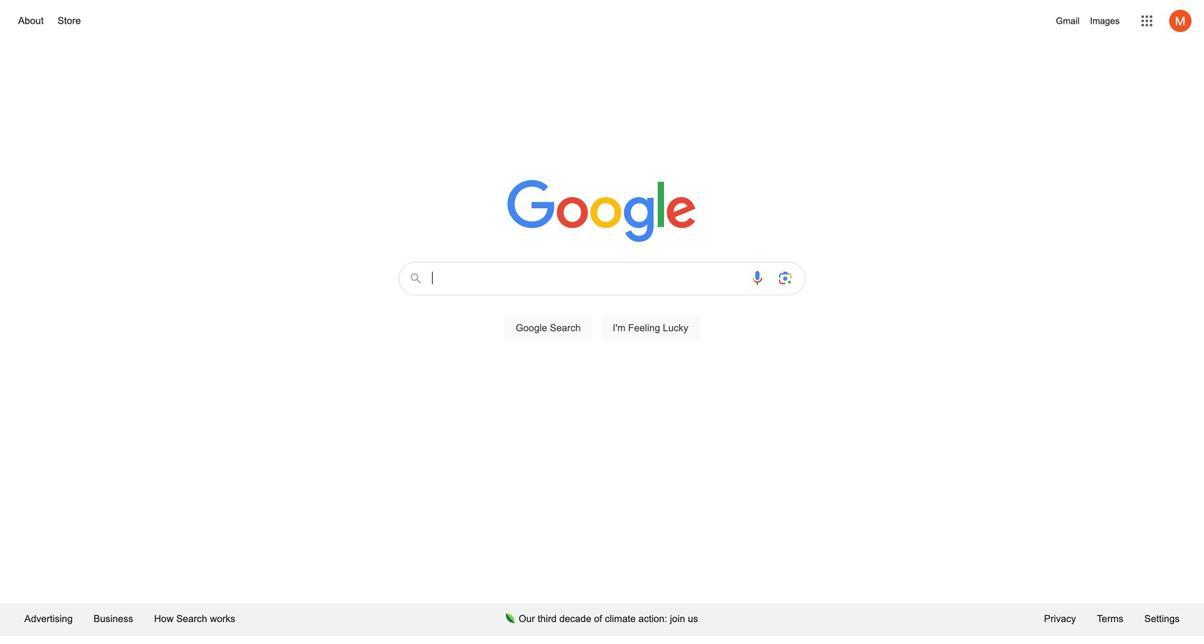Task type: vqa. For each thing, say whether or not it's contained in the screenshot.
Louis
no



Task type: describe. For each thing, give the bounding box(es) containing it.
search by image image
[[777, 270, 794, 286]]



Task type: locate. For each thing, give the bounding box(es) containing it.
None search field
[[14, 258, 1190, 357]]

Search text field
[[432, 270, 741, 289]]

google image
[[507, 180, 697, 244]]

search by voice image
[[749, 270, 766, 286]]



